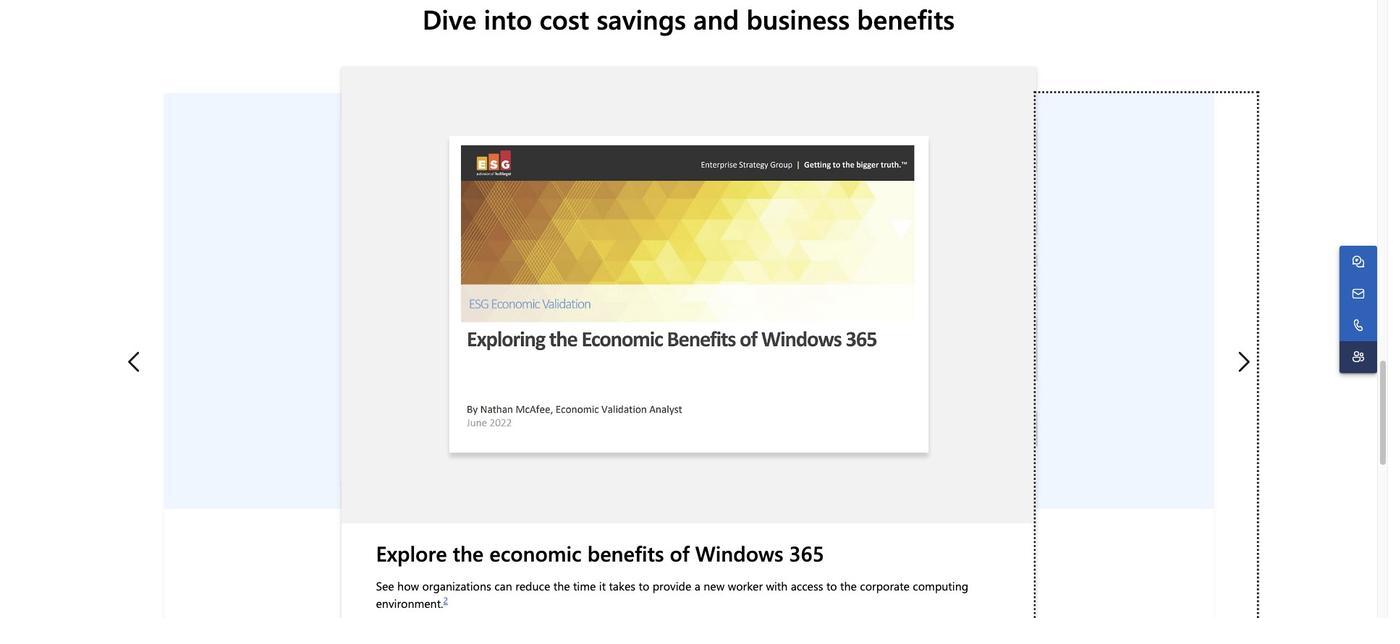 Task type: locate. For each thing, give the bounding box(es) containing it.
to
[[639, 579, 650, 594], [827, 579, 837, 594]]

see how organizations can reduce the time it takes to provide a new worker with access to the corporate computing environment.
[[376, 579, 969, 611]]

0 horizontal spatial the
[[453, 540, 484, 567]]

0 horizontal spatial benefits
[[588, 540, 664, 567]]

2 to from the left
[[827, 579, 837, 594]]

benefits
[[857, 1, 955, 36], [588, 540, 664, 567]]

the left time
[[554, 579, 570, 594]]

0 horizontal spatial to
[[639, 579, 650, 594]]

new
[[704, 579, 725, 594]]

into
[[484, 1, 532, 36]]

environment.
[[376, 596, 443, 611]]

1 to from the left
[[639, 579, 650, 594]]

the left corporate on the bottom right
[[841, 579, 857, 594]]

of
[[670, 540, 690, 567]]

1 horizontal spatial benefits
[[857, 1, 955, 36]]

1 horizontal spatial to
[[827, 579, 837, 594]]

2 horizontal spatial the
[[841, 579, 857, 594]]

business
[[747, 1, 850, 36]]

reduce
[[516, 579, 550, 594]]

the
[[453, 540, 484, 567], [554, 579, 570, 594], [841, 579, 857, 594]]

1 vertical spatial benefits
[[588, 540, 664, 567]]

computing
[[913, 579, 969, 594]]

to right access
[[827, 579, 837, 594]]

the up organizations
[[453, 540, 484, 567]]

get the study titled exploring the economic benefits of windows 365. image
[[341, 67, 1036, 524]]

2
[[443, 595, 448, 606]]

to right takes
[[639, 579, 650, 594]]

time
[[573, 579, 596, 594]]

takes
[[609, 579, 636, 594]]

explore
[[376, 540, 447, 567]]

see
[[376, 579, 394, 594]]



Task type: vqa. For each thing, say whether or not it's contained in the screenshot.
the a
yes



Task type: describe. For each thing, give the bounding box(es) containing it.
1 horizontal spatial the
[[554, 579, 570, 594]]

how
[[397, 579, 419, 594]]

can
[[495, 579, 512, 594]]

it
[[599, 579, 606, 594]]

windows
[[695, 540, 784, 567]]

provide
[[653, 579, 692, 594]]

and
[[694, 1, 739, 36]]

2 link
[[443, 595, 448, 606]]

savings
[[597, 1, 686, 36]]

access
[[791, 579, 823, 594]]

explore the economic benefits of windows 365
[[376, 540, 824, 567]]

worker
[[728, 579, 763, 594]]

dive into cost savings and business benefits
[[423, 1, 955, 36]]

economic
[[490, 540, 582, 567]]

dive
[[423, 1, 477, 36]]

with
[[766, 579, 788, 594]]

a
[[695, 579, 701, 594]]

365
[[789, 540, 824, 567]]

corporate
[[860, 579, 910, 594]]

cost
[[540, 1, 589, 36]]

organizations
[[422, 579, 491, 594]]

0 vertical spatial benefits
[[857, 1, 955, 36]]



